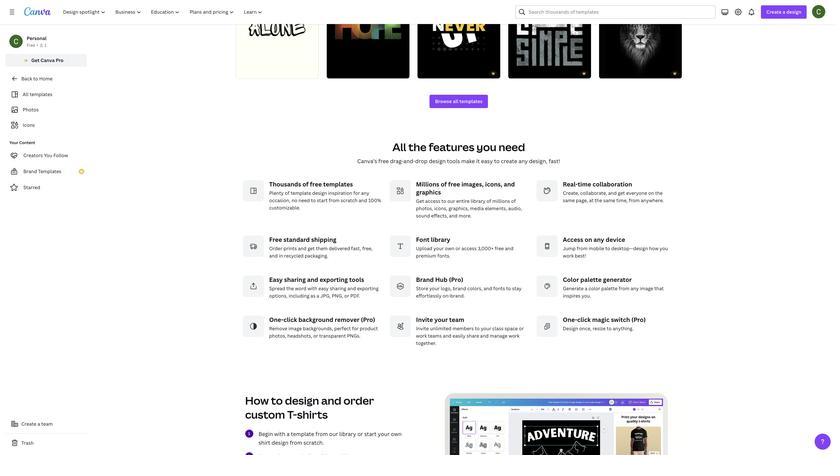 Task type: describe. For each thing, give the bounding box(es) containing it.
jump
[[563, 245, 576, 252]]

and inside 'brand hub (pro) store your logo, brand colors, and fonts to stay effortlessly on-brand.'
[[484, 285, 492, 292]]

customizable.
[[269, 205, 300, 211]]

spread
[[269, 285, 285, 292]]

page,
[[576, 197, 588, 204]]

and left in
[[269, 253, 278, 259]]

and inside real-time collaboration create, collaborate, and get everyone on the same page, at the same time, from anywhere.
[[608, 190, 617, 196]]

library inside millions of free images, icons, and graphics get access to our entire library of millions of photos, icons, graphics, media elements, audio, sound effects, and more.
[[471, 198, 486, 204]]

elements,
[[485, 205, 507, 212]]

own inside begin with a template from our library or start your own shirt design from scratch.
[[391, 431, 402, 438]]

brand hub (pro) image
[[389, 276, 411, 297]]

templates inside browse all templates link
[[460, 98, 483, 104]]

all the features you need canva's free drag-and-drop design tools make it easy to create any design, fast!
[[357, 140, 560, 165]]

or inside the easy sharing and exporting tools spread the word with easy sharing and exporting options, including as a jpg, png, or pdf.
[[344, 293, 349, 299]]

1 vertical spatial exporting
[[357, 285, 379, 292]]

in
[[279, 253, 283, 259]]

and up millions
[[504, 180, 515, 188]]

device
[[606, 236, 625, 244]]

transparent
[[319, 333, 346, 339]]

your content
[[9, 140, 35, 146]]

brand.
[[450, 293, 465, 299]]

black white yellow typography never give up t-shirt image
[[417, 0, 500, 78]]

(pro) for one-click magic switch (pro)
[[632, 316, 646, 324]]

them
[[316, 245, 328, 252]]

plenty
[[269, 190, 284, 196]]

a inside create a design dropdown button
[[783, 9, 786, 15]]

jpg,
[[320, 293, 331, 299]]

design
[[563, 325, 578, 332]]

free inside millions of free images, icons, and graphics get access to our entire library of millions of photos, icons, graphics, media elements, audio, sound effects, and more.
[[448, 180, 460, 188]]

creators you follow
[[23, 152, 68, 159]]

to inside 'invite your team invite unlimited members to your class space or work teams and easily share and manage work together.'
[[475, 325, 480, 332]]

library inside font library upload your own or access 3,000+ free and premium fonts.
[[431, 236, 450, 244]]

start inside thousands of free templates plenty of template design inspiration for any occasion, no need to start from scratch and 100% customizable.
[[317, 197, 328, 204]]

all for templates
[[23, 91, 29, 97]]

the up anywhere.
[[655, 190, 663, 196]]

canva
[[41, 57, 55, 63]]

recycled
[[284, 253, 304, 259]]

of down thousands
[[285, 190, 290, 196]]

brand for hub
[[416, 276, 434, 284]]

create a design button
[[761, 5, 807, 19]]

fonts.
[[438, 253, 450, 259]]

or inside one-click background remover (pro) remove image backgrounds, perfect for product photos, headshots, or transparent pngs.
[[313, 333, 318, 339]]

remover
[[335, 316, 360, 324]]

photos link
[[9, 103, 83, 116]]

easy
[[269, 276, 283, 284]]

creators you follow link
[[5, 149, 87, 162]]

that
[[655, 285, 664, 292]]

background
[[299, 316, 333, 324]]

pngs.
[[347, 333, 361, 339]]

font library upload your own or access 3,000+ free and premium fonts.
[[416, 236, 514, 259]]

together.
[[416, 340, 436, 346]]

all for the
[[393, 140, 406, 154]]

effortlessly
[[416, 293, 442, 299]]

make
[[461, 158, 475, 165]]

order
[[269, 245, 282, 252]]

0 vertical spatial icons,
[[485, 180, 503, 188]]

personal
[[27, 35, 47, 41]]

a inside color palette generator generate a color palette from any image that inspires you.
[[585, 285, 588, 292]]

you inside access on any device jump from mobile to desktop—design how you work best!
[[660, 245, 668, 252]]

and inside font library upload your own or access 3,000+ free and premium fonts.
[[505, 245, 514, 252]]

switch
[[611, 316, 630, 324]]

graphics,
[[449, 205, 469, 212]]

headshots,
[[287, 333, 312, 339]]

template inside thousands of free templates plenty of template design inspiration for any occasion, no need to start from scratch and 100% customizable.
[[291, 190, 311, 196]]

trash link
[[5, 437, 87, 450]]

inspires
[[563, 293, 581, 299]]

time
[[578, 180, 591, 188]]

from inside thousands of free templates plenty of template design inspiration for any occasion, no need to start from scratch and 100% customizable.
[[329, 197, 340, 204]]

you inside all the features you need canva's free drag-and-drop design tools make it easy to create any design, fast!
[[477, 140, 497, 154]]

to inside access on any device jump from mobile to desktop—design how you work best!
[[606, 245, 610, 252]]

easy sharing and exporting tools image
[[243, 276, 264, 297]]

brand
[[453, 285, 466, 292]]

on-
[[443, 293, 450, 299]]

it
[[476, 158, 480, 165]]

free inside font library upload your own or access 3,000+ free and premium fonts.
[[495, 245, 504, 252]]

and inside thousands of free templates plenty of template design inspiration for any occasion, no need to start from scratch and 100% customizable.
[[359, 197, 367, 204]]

access on any device image
[[536, 236, 558, 257]]

need inside all the features you need canva's free drag-and-drop design tools make it easy to create any design, fast!
[[499, 140, 525, 154]]

shirt
[[259, 439, 270, 447]]

the right at at the top right of page
[[595, 197, 602, 204]]

brand for templates
[[23, 168, 37, 175]]

audio,
[[508, 205, 522, 212]]

one-click background remover (pro) image
[[243, 316, 264, 337]]

of up audio,
[[511, 198, 516, 204]]

millions
[[416, 180, 439, 188]]

backgrounds,
[[303, 325, 333, 332]]

colors,
[[467, 285, 483, 292]]

and inside how to design and order custom t-shirts
[[321, 394, 341, 408]]

store
[[416, 285, 428, 292]]

free standard shipping image
[[243, 236, 264, 257]]

including
[[289, 293, 309, 299]]

the inside all the features you need canva's free drag-and-drop design tools make it easy to create any design, fast!
[[409, 140, 427, 154]]

tools inside all the features you need canva's free drag-and-drop design tools make it easy to create any design, fast!
[[447, 158, 460, 165]]

colorful modern typography t-shirt image
[[327, 0, 409, 78]]

millions of free images, icons, and graphics image
[[389, 180, 411, 202]]

how to design and order custom t-shirts
[[245, 394, 374, 422]]

free,
[[362, 245, 373, 252]]

one- for one-click background remover (pro)
[[269, 316, 284, 324]]

team for a
[[41, 421, 53, 427]]

free standard shipping order prints and get them delivered fast, free, and in recycled packaging.
[[269, 236, 373, 259]]

color
[[563, 276, 579, 284]]

media
[[470, 205, 484, 212]]

1 horizontal spatial sharing
[[330, 285, 346, 292]]

free for •
[[27, 42, 35, 48]]

collaboration
[[593, 180, 632, 188]]

millions of free images, icons, and graphics get access to our entire library of millions of photos, icons, graphics, media elements, audio, sound effects, and more.
[[416, 180, 522, 219]]

manage
[[490, 333, 508, 339]]

thousands of free templates image
[[243, 180, 264, 202]]

1 vertical spatial icons,
[[434, 205, 448, 212]]

standard
[[284, 236, 310, 244]]

template inside begin with a template from our library or start your own shirt design from scratch.
[[291, 431, 314, 438]]

one- for one-click magic switch (pro)
[[563, 316, 577, 324]]

any inside access on any device jump from mobile to desktop—design how you work best!
[[594, 236, 604, 244]]

icons
[[23, 122, 35, 128]]

1 invite from the top
[[416, 316, 433, 324]]

drag-
[[390, 158, 404, 165]]

space
[[505, 325, 518, 332]]

1 same from the left
[[563, 197, 575, 204]]

prints
[[284, 245, 297, 252]]

collaborate,
[[580, 190, 607, 196]]

your inside 'brand hub (pro) store your logo, brand colors, and fonts to stay effortlessly on-brand.'
[[429, 285, 440, 292]]

and down graphics, at top
[[449, 213, 458, 219]]

members
[[453, 325, 474, 332]]

to inside 'brand hub (pro) store your logo, brand colors, and fonts to stay effortlessly on-brand.'
[[506, 285, 511, 292]]

templates inside all templates link
[[30, 91, 52, 97]]

black modern modern typography motivational quotes t-shirt image
[[508, 0, 591, 78]]

anything.
[[613, 325, 634, 332]]

image inside one-click background remover (pro) remove image backgrounds, perfect for product photos, headshots, or transparent pngs.
[[289, 325, 302, 332]]

photos, inside millions of free images, icons, and graphics get access to our entire library of millions of photos, icons, graphics, media elements, audio, sound effects, and more.
[[416, 205, 433, 212]]

and down standard
[[298, 245, 307, 252]]

color palette generator generate a color palette from any image that inspires you.
[[563, 276, 664, 299]]

logo,
[[441, 285, 452, 292]]

shirts
[[297, 408, 328, 422]]

brand templates link
[[5, 165, 87, 178]]

a inside begin with a template from our library or start your own shirt design from scratch.
[[287, 431, 290, 438]]

once,
[[579, 325, 592, 332]]

browse
[[435, 98, 452, 104]]

perfect
[[334, 325, 351, 332]]

upload
[[416, 245, 432, 252]]

photos
[[23, 106, 39, 113]]

1 horizontal spatial work
[[509, 333, 520, 339]]

entire
[[456, 198, 470, 204]]

a inside the easy sharing and exporting tools spread the word with easy sharing and exporting options, including as a jpg, png, or pdf.
[[317, 293, 319, 299]]

2 same from the left
[[603, 197, 615, 204]]

and up pdf.
[[348, 285, 356, 292]]

0 vertical spatial palette
[[581, 276, 602, 284]]

or inside 'invite your team invite unlimited members to your class space or work teams and easily share and manage work together.'
[[519, 325, 524, 332]]

resize
[[593, 325, 606, 332]]

color
[[589, 285, 600, 292]]

class
[[492, 325, 504, 332]]

one-click magic switch (pro) design once, resize to anything.
[[563, 316, 646, 332]]

click for background
[[284, 316, 297, 324]]

photos, inside one-click background remover (pro) remove image backgrounds, perfect for product photos, headshots, or transparent pngs.
[[269, 333, 286, 339]]

free inside thousands of free templates plenty of template design inspiration for any occasion, no need to start from scratch and 100% customizable.
[[310, 180, 322, 188]]

more.
[[459, 213, 472, 219]]

(pro) for one-click background remover (pro)
[[361, 316, 375, 324]]



Task type: locate. For each thing, give the bounding box(es) containing it.
get inside 'free standard shipping order prints and get them delivered fast, free, and in recycled packaging.'
[[308, 245, 315, 252]]

create
[[501, 158, 517, 165]]

1 horizontal spatial one-
[[563, 316, 577, 324]]

2 invite from the top
[[416, 325, 429, 332]]

with right the "begin"
[[274, 431, 285, 438]]

to up share
[[475, 325, 480, 332]]

images,
[[462, 180, 484, 188]]

0 vertical spatial photos,
[[416, 205, 433, 212]]

1 vertical spatial with
[[274, 431, 285, 438]]

create inside button
[[21, 421, 36, 427]]

create inside dropdown button
[[767, 9, 782, 15]]

(pro)
[[449, 276, 463, 284], [361, 316, 375, 324], [632, 316, 646, 324]]

create a design
[[767, 9, 802, 15]]

our
[[448, 198, 455, 204], [329, 431, 338, 438]]

Search search field
[[529, 6, 712, 18]]

design inside how to design and order custom t-shirts
[[285, 394, 319, 408]]

from inside real-time collaboration create, collaborate, and get everyone on the same page, at the same time, from anywhere.
[[629, 197, 640, 204]]

to left stay
[[506, 285, 511, 292]]

real-time collaboration image
[[536, 180, 558, 202]]

to right back in the left of the page
[[33, 75, 38, 82]]

1 horizontal spatial image
[[640, 285, 653, 292]]

to right resize
[[607, 325, 612, 332]]

image left that
[[640, 285, 653, 292]]

and right share
[[480, 333, 489, 339]]

all inside all the features you need canva's free drag-and-drop design tools make it easy to create any design, fast!
[[393, 140, 406, 154]]

1 vertical spatial need
[[299, 197, 310, 204]]

to inside thousands of free templates plenty of template design inspiration for any occasion, no need to start from scratch and 100% customizable.
[[311, 197, 316, 204]]

for inside thousands of free templates plenty of template design inspiration for any occasion, no need to start from scratch and 100% customizable.
[[353, 190, 360, 196]]

1 horizontal spatial our
[[448, 198, 455, 204]]

palette down generator
[[602, 285, 618, 292]]

sharing up 'png,'
[[330, 285, 346, 292]]

font
[[416, 236, 430, 244]]

get for collaboration
[[618, 190, 625, 196]]

palette
[[581, 276, 602, 284], [602, 285, 618, 292]]

0 vertical spatial image
[[640, 285, 653, 292]]

to up effects, at top
[[442, 198, 446, 204]]

anywhere.
[[641, 197, 664, 204]]

sound
[[416, 213, 430, 219]]

None search field
[[516, 5, 716, 19]]

icons,
[[485, 180, 503, 188], [434, 205, 448, 212]]

image
[[640, 285, 653, 292], [289, 325, 302, 332]]

all templates
[[23, 91, 52, 97]]

work for access
[[563, 253, 574, 259]]

work down jump
[[563, 253, 574, 259]]

photos, down remove
[[269, 333, 286, 339]]

begin with a template from our library or start your own shirt design from scratch.
[[259, 431, 402, 447]]

to right mobile at the bottom of the page
[[606, 245, 610, 252]]

0 horizontal spatial on
[[585, 236, 592, 244]]

1 vertical spatial team
[[41, 421, 53, 427]]

generator
[[603, 276, 632, 284]]

free for standard
[[269, 236, 282, 244]]

for for templates
[[353, 190, 360, 196]]

0 horizontal spatial (pro)
[[361, 316, 375, 324]]

1 vertical spatial template
[[291, 431, 314, 438]]

(pro) up anything.
[[632, 316, 646, 324]]

all templates link
[[9, 88, 83, 101]]

create a team
[[21, 421, 53, 427]]

icons, up effects, at top
[[434, 205, 448, 212]]

for for remover
[[352, 325, 359, 332]]

to right the no
[[311, 197, 316, 204]]

and right 3,000+
[[505, 245, 514, 252]]

0 vertical spatial library
[[471, 198, 486, 204]]

from inside access on any device jump from mobile to desktop—design how you work best!
[[577, 245, 588, 252]]

1 horizontal spatial with
[[308, 285, 317, 292]]

free right thousands
[[310, 180, 322, 188]]

2 horizontal spatial (pro)
[[632, 316, 646, 324]]

team
[[449, 316, 464, 324], [41, 421, 53, 427]]

templates right all
[[460, 98, 483, 104]]

scratch
[[341, 197, 358, 204]]

get inside millions of free images, icons, and graphics get access to our entire library of millions of photos, icons, graphics, media elements, audio, sound effects, and more.
[[416, 198, 424, 204]]

and down unlimited
[[443, 333, 452, 339]]

from down generator
[[619, 285, 630, 292]]

your inside font library upload your own or access 3,000+ free and premium fonts.
[[434, 245, 444, 252]]

2 click from the left
[[577, 316, 591, 324]]

invite up unlimited
[[416, 316, 433, 324]]

templates
[[30, 91, 52, 97], [460, 98, 483, 104], [323, 180, 353, 188]]

templates down back to home
[[30, 91, 52, 97]]

to inside all the features you need canva's free drag-and-drop design tools make it easy to create any design, fast!
[[494, 158, 500, 165]]

your inside begin with a template from our library or start your own shirt design from scratch.
[[378, 431, 390, 438]]

0 horizontal spatial image
[[289, 325, 302, 332]]

from left scratch.
[[290, 439, 302, 447]]

0 vertical spatial with
[[308, 285, 317, 292]]

same down create,
[[563, 197, 575, 204]]

to inside the one-click magic switch (pro) design once, resize to anything.
[[607, 325, 612, 332]]

own inside font library upload your own or access 3,000+ free and premium fonts.
[[445, 245, 454, 252]]

design inside dropdown button
[[787, 9, 802, 15]]

to inside millions of free images, icons, and graphics get access to our entire library of millions of photos, icons, graphics, media elements, audio, sound effects, and more.
[[442, 198, 446, 204]]

any up mobile at the bottom of the page
[[594, 236, 604, 244]]

access
[[563, 236, 583, 244]]

0 vertical spatial need
[[499, 140, 525, 154]]

access inside font library upload your own or access 3,000+ free and premium fonts.
[[462, 245, 477, 252]]

click for magic
[[577, 316, 591, 324]]

back
[[21, 75, 32, 82]]

the majestic lion head t shirt image
[[599, 0, 682, 78]]

of up elements,
[[487, 198, 491, 204]]

on up anywhere.
[[648, 190, 654, 196]]

team up the members
[[449, 316, 464, 324]]

0 horizontal spatial get
[[31, 57, 39, 63]]

any inside color palette generator generate a color palette from any image that inspires you.
[[631, 285, 639, 292]]

access left 3,000+
[[462, 245, 477, 252]]

1 vertical spatial invite
[[416, 325, 429, 332]]

inspiration
[[328, 190, 352, 196]]

you up the it
[[477, 140, 497, 154]]

how to design and order custom t-shirts image
[[429, 394, 683, 455]]

of right thousands
[[303, 180, 309, 188]]

0 vertical spatial easy
[[481, 158, 493, 165]]

0 vertical spatial exporting
[[320, 276, 348, 284]]

0 horizontal spatial sharing
[[284, 276, 306, 284]]

get down graphics on the top of page
[[416, 198, 424, 204]]

free inside 'free standard shipping order prints and get them delivered fast, free, and in recycled packaging.'
[[269, 236, 282, 244]]

access inside millions of free images, icons, and graphics get access to our entire library of millions of photos, icons, graphics, media elements, audio, sound effects, and more.
[[425, 198, 440, 204]]

easy inside all the features you need canva's free drag-and-drop design tools make it easy to create any design, fast!
[[481, 158, 493, 165]]

one- up remove
[[269, 316, 284, 324]]

mobile
[[589, 245, 604, 252]]

library
[[471, 198, 486, 204], [431, 236, 450, 244], [339, 431, 356, 438]]

free inside all the features you need canva's free drag-and-drop design tools make it easy to create any design, fast!
[[379, 158, 389, 165]]

click inside one-click background remover (pro) remove image backgrounds, perfect for product photos, headshots, or transparent pngs.
[[284, 316, 297, 324]]

1 horizontal spatial access
[[462, 245, 477, 252]]

1 horizontal spatial get
[[618, 190, 625, 196]]

easy up the jpg,
[[319, 285, 329, 292]]

work inside access on any device jump from mobile to desktop—design how you work best!
[[563, 253, 574, 259]]

work for invite
[[416, 333, 427, 339]]

how
[[245, 394, 269, 408]]

for inside one-click background remover (pro) remove image backgrounds, perfect for product photos, headshots, or transparent pngs.
[[352, 325, 359, 332]]

teams
[[428, 333, 442, 339]]

a inside create a team button
[[37, 421, 40, 427]]

template up scratch.
[[291, 431, 314, 438]]

on up mobile at the bottom of the page
[[585, 236, 592, 244]]

on inside access on any device jump from mobile to desktop—design how you work best!
[[585, 236, 592, 244]]

0 horizontal spatial team
[[41, 421, 53, 427]]

library inside begin with a template from our library or start your own shirt design from scratch.
[[339, 431, 356, 438]]

back to home
[[21, 75, 53, 82]]

drop
[[415, 158, 428, 165]]

easy inside the easy sharing and exporting tools spread the word with easy sharing and exporting options, including as a jpg, png, or pdf.
[[319, 285, 329, 292]]

browse all templates
[[435, 98, 483, 104]]

easy
[[481, 158, 493, 165], [319, 285, 329, 292]]

0 horizontal spatial same
[[563, 197, 575, 204]]

0 vertical spatial access
[[425, 198, 440, 204]]

0 vertical spatial templates
[[30, 91, 52, 97]]

0 horizontal spatial photos,
[[269, 333, 286, 339]]

0 vertical spatial get
[[31, 57, 39, 63]]

1 horizontal spatial templates
[[323, 180, 353, 188]]

click up remove
[[284, 316, 297, 324]]

black white simple forever alone text t-shirt image
[[236, 0, 319, 78]]

a
[[783, 9, 786, 15], [585, 285, 588, 292], [317, 293, 319, 299], [37, 421, 40, 427], [287, 431, 290, 438]]

icons, up millions
[[485, 180, 503, 188]]

0 horizontal spatial one-
[[269, 316, 284, 324]]

follow
[[53, 152, 68, 159]]

design inside thousands of free templates plenty of template design inspiration for any occasion, no need to start from scratch and 100% customizable.
[[312, 190, 327, 196]]

creators
[[23, 152, 43, 159]]

0 vertical spatial for
[[353, 190, 360, 196]]

0 horizontal spatial start
[[317, 197, 328, 204]]

you.
[[582, 293, 591, 299]]

back to home link
[[5, 72, 87, 85]]

1 horizontal spatial tools
[[447, 158, 460, 165]]

your
[[9, 140, 18, 146]]

to
[[33, 75, 38, 82], [494, 158, 500, 165], [311, 197, 316, 204], [442, 198, 446, 204], [606, 245, 610, 252], [506, 285, 511, 292], [475, 325, 480, 332], [607, 325, 612, 332], [271, 394, 283, 408]]

1 vertical spatial brand
[[416, 276, 434, 284]]

team up trash link
[[41, 421, 53, 427]]

image up headshots,
[[289, 325, 302, 332]]

0 vertical spatial free
[[27, 42, 35, 48]]

(pro) inside one-click background remover (pro) remove image backgrounds, perfect for product photos, headshots, or transparent pngs.
[[361, 316, 375, 324]]

free right 3,000+
[[495, 245, 504, 252]]

1 horizontal spatial get
[[416, 198, 424, 204]]

or inside font library upload your own or access 3,000+ free and premium fonts.
[[456, 245, 460, 252]]

one-
[[269, 316, 284, 324], [563, 316, 577, 324]]

to inside how to design and order custom t-shirts
[[271, 394, 283, 408]]

magic
[[592, 316, 610, 324]]

image inside color palette generator generate a color palette from any image that inspires you.
[[640, 285, 653, 292]]

team inside create a team button
[[41, 421, 53, 427]]

free left images,
[[448, 180, 460, 188]]

2 vertical spatial templates
[[323, 180, 353, 188]]

team inside 'invite your team invite unlimited members to your class space or work teams and easily share and manage work together.'
[[449, 316, 464, 324]]

any inside all the features you need canva's free drag-and-drop design tools make it easy to create any design, fast!
[[519, 158, 528, 165]]

create,
[[563, 190, 579, 196]]

real-
[[563, 180, 578, 188]]

0 horizontal spatial tools
[[349, 276, 364, 284]]

the inside the easy sharing and exporting tools spread the word with easy sharing and exporting options, including as a jpg, png, or pdf.
[[286, 285, 294, 292]]

no
[[292, 197, 297, 204]]

color palette generator image
[[536, 276, 558, 297]]

time,
[[617, 197, 628, 204]]

exporting up pdf.
[[357, 285, 379, 292]]

access down graphics on the top of page
[[425, 198, 440, 204]]

0 horizontal spatial create
[[21, 421, 36, 427]]

premium
[[416, 253, 436, 259]]

any right "create"
[[519, 158, 528, 165]]

from up scratch.
[[316, 431, 328, 438]]

1 vertical spatial own
[[391, 431, 402, 438]]

0 vertical spatial create
[[767, 9, 782, 15]]

any down generator
[[631, 285, 639, 292]]

1 one- from the left
[[269, 316, 284, 324]]

1 vertical spatial tools
[[349, 276, 364, 284]]

1 vertical spatial photos,
[[269, 333, 286, 339]]

1 horizontal spatial (pro)
[[449, 276, 463, 284]]

brand hub (pro) store your logo, brand colors, and fonts to stay effortlessly on-brand.
[[416, 276, 522, 299]]

tools inside the easy sharing and exporting tools spread the word with easy sharing and exporting options, including as a jpg, png, or pdf.
[[349, 276, 364, 284]]

1 vertical spatial sharing
[[330, 285, 346, 292]]

need inside thousands of free templates plenty of template design inspiration for any occasion, no need to start from scratch and 100% customizable.
[[299, 197, 310, 204]]

to right how
[[271, 394, 283, 408]]

1 horizontal spatial brand
[[416, 276, 434, 284]]

(pro) up brand
[[449, 276, 463, 284]]

to inside back to home link
[[33, 75, 38, 82]]

1 horizontal spatial free
[[269, 236, 282, 244]]

christina overa image
[[812, 5, 826, 18]]

need up "create"
[[499, 140, 525, 154]]

template up the no
[[291, 190, 311, 196]]

1 click from the left
[[284, 316, 297, 324]]

1 horizontal spatial exporting
[[357, 285, 379, 292]]

one- inside one-click background remover (pro) remove image backgrounds, perfect for product photos, headshots, or transparent pngs.
[[269, 316, 284, 324]]

and left order
[[321, 394, 341, 408]]

1 vertical spatial templates
[[460, 98, 483, 104]]

any inside thousands of free templates plenty of template design inspiration for any occasion, no need to start from scratch and 100% customizable.
[[361, 190, 369, 196]]

t-
[[287, 408, 297, 422]]

start inside begin with a template from our library or start your own shirt design from scratch.
[[364, 431, 377, 438]]

font library image
[[389, 236, 411, 257]]

templates up 'inspiration'
[[323, 180, 353, 188]]

with up "as"
[[308, 285, 317, 292]]

1 horizontal spatial team
[[449, 316, 464, 324]]

one- inside the one-click magic switch (pro) design once, resize to anything.
[[563, 316, 577, 324]]

design inside begin with a template from our library or start your own shirt design from scratch.
[[272, 439, 289, 447]]

our inside begin with a template from our library or start your own shirt design from scratch.
[[329, 431, 338, 438]]

work up together.
[[416, 333, 427, 339]]

with inside begin with a template from our library or start your own shirt design from scratch.
[[274, 431, 285, 438]]

own
[[445, 245, 454, 252], [391, 431, 402, 438]]

starred
[[23, 184, 40, 191]]

get
[[618, 190, 625, 196], [308, 245, 315, 252]]

0 horizontal spatial icons,
[[434, 205, 448, 212]]

one-click background remover (pro) remove image backgrounds, perfect for product photos, headshots, or transparent pngs.
[[269, 316, 378, 339]]

create for create a design
[[767, 9, 782, 15]]

with
[[308, 285, 317, 292], [274, 431, 285, 438]]

1 vertical spatial on
[[585, 236, 592, 244]]

scratch.
[[304, 439, 324, 447]]

invite up teams
[[416, 325, 429, 332]]

design inside all the features you need canva's free drag-and-drop design tools make it easy to create any design, fast!
[[429, 158, 446, 165]]

or inside begin with a template from our library or start your own shirt design from scratch.
[[358, 431, 363, 438]]

get up packaging.
[[308, 245, 315, 252]]

get up time,
[[618, 190, 625, 196]]

fast!
[[549, 158, 560, 165]]

and up "as"
[[307, 276, 318, 284]]

1 horizontal spatial photos,
[[416, 205, 433, 212]]

on inside real-time collaboration create, collaborate, and get everyone on the same page, at the same time, from anywhere.
[[648, 190, 654, 196]]

remove
[[269, 325, 287, 332]]

best!
[[575, 253, 586, 259]]

3,000+
[[478, 245, 494, 252]]

0 horizontal spatial own
[[391, 431, 402, 438]]

team for your
[[449, 316, 464, 324]]

brand inside 'brand hub (pro) store your logo, brand colors, and fonts to stay effortlessly on-brand.'
[[416, 276, 434, 284]]

0 vertical spatial sharing
[[284, 276, 306, 284]]

brand up starred
[[23, 168, 37, 175]]

icons link
[[9, 119, 83, 132]]

access on any device jump from mobile to desktop—design how you work best!
[[563, 236, 668, 259]]

you right the how
[[660, 245, 668, 252]]

content
[[19, 140, 35, 146]]

templates inside thousands of free templates plenty of template design inspiration for any occasion, no need to start from scratch and 100% customizable.
[[323, 180, 353, 188]]

need right the no
[[299, 197, 310, 204]]

with inside the easy sharing and exporting tools spread the word with easy sharing and exporting options, including as a jpg, png, or pdf.
[[308, 285, 317, 292]]

(pro) inside the one-click magic switch (pro) design once, resize to anything.
[[632, 316, 646, 324]]

easy right the it
[[481, 158, 493, 165]]

any up 100%
[[361, 190, 369, 196]]

free
[[379, 158, 389, 165], [310, 180, 322, 188], [448, 180, 460, 188], [495, 245, 504, 252]]

custom
[[245, 408, 285, 422]]

get inside button
[[31, 57, 39, 63]]

from inside color palette generator generate a color palette from any image that inspires you.
[[619, 285, 630, 292]]

the up drop
[[409, 140, 427, 154]]

order
[[344, 394, 374, 408]]

1 horizontal spatial start
[[364, 431, 377, 438]]

1 vertical spatial start
[[364, 431, 377, 438]]

share
[[467, 333, 479, 339]]

0 horizontal spatial access
[[425, 198, 440, 204]]

free up order
[[269, 236, 282, 244]]

templates
[[38, 168, 61, 175]]

1 horizontal spatial need
[[499, 140, 525, 154]]

one- up design
[[563, 316, 577, 324]]

click up once,
[[577, 316, 591, 324]]

1 horizontal spatial same
[[603, 197, 615, 204]]

1 vertical spatial get
[[308, 245, 315, 252]]

and left 100%
[[359, 197, 367, 204]]

1 horizontal spatial easy
[[481, 158, 493, 165]]

0 vertical spatial all
[[23, 91, 29, 97]]

our inside millions of free images, icons, and graphics get access to our entire library of millions of photos, icons, graphics, media elements, audio, sound effects, and more.
[[448, 198, 455, 204]]

tools down features
[[447, 158, 460, 165]]

generate
[[563, 285, 584, 292]]

all down back in the left of the page
[[23, 91, 29, 97]]

(pro) up product
[[361, 316, 375, 324]]

0 vertical spatial own
[[445, 245, 454, 252]]

1 vertical spatial easy
[[319, 285, 329, 292]]

invite your team image
[[389, 316, 411, 337]]

1 vertical spatial create
[[21, 421, 36, 427]]

0 vertical spatial team
[[449, 316, 464, 324]]

1 vertical spatial get
[[416, 198, 424, 204]]

starred link
[[5, 181, 87, 194]]

1 vertical spatial library
[[431, 236, 450, 244]]

from down 'inspiration'
[[329, 197, 340, 204]]

free left drag-
[[379, 158, 389, 165]]

0 vertical spatial get
[[618, 190, 625, 196]]

from down everyone
[[629, 197, 640, 204]]

invite your team invite unlimited members to your class space or work teams and easily share and manage work together.
[[416, 316, 524, 346]]

0 horizontal spatial with
[[274, 431, 285, 438]]

packaging.
[[305, 253, 328, 259]]

0 horizontal spatial you
[[477, 140, 497, 154]]

1 vertical spatial our
[[329, 431, 338, 438]]

and-
[[404, 158, 415, 165]]

to left "create"
[[494, 158, 500, 165]]

create for create a team
[[21, 421, 36, 427]]

get inside real-time collaboration create, collaborate, and get everyone on the same page, at the same time, from anywhere.
[[618, 190, 625, 196]]

0 horizontal spatial easy
[[319, 285, 329, 292]]

for up pngs.
[[352, 325, 359, 332]]

exporting up 'png,'
[[320, 276, 348, 284]]

tools
[[447, 158, 460, 165], [349, 276, 364, 284]]

create a team button
[[5, 418, 87, 431]]

1 horizontal spatial own
[[445, 245, 454, 252]]

tools up pdf.
[[349, 276, 364, 284]]

1 vertical spatial you
[[660, 245, 668, 252]]

1 vertical spatial access
[[462, 245, 477, 252]]

•
[[36, 42, 38, 48]]

get left canva
[[31, 57, 39, 63]]

1 vertical spatial all
[[393, 140, 406, 154]]

all up drag-
[[393, 140, 406, 154]]

one-click magic switch (pro) image
[[536, 316, 558, 337]]

top level navigation element
[[59, 5, 268, 19]]

click inside the one-click magic switch (pro) design once, resize to anything.
[[577, 316, 591, 324]]

product
[[360, 325, 378, 332]]

0 horizontal spatial need
[[299, 197, 310, 204]]

0 horizontal spatial exporting
[[320, 276, 348, 284]]

millions
[[493, 198, 510, 204]]

for up scratch
[[353, 190, 360, 196]]

1 vertical spatial palette
[[602, 285, 618, 292]]

(pro) inside 'brand hub (pro) store your logo, brand colors, and fonts to stay effortlessly on-brand.'
[[449, 276, 463, 284]]

1 vertical spatial image
[[289, 325, 302, 332]]

0 horizontal spatial library
[[339, 431, 356, 438]]

the left word
[[286, 285, 294, 292]]

0 vertical spatial our
[[448, 198, 455, 204]]

and down collaboration
[[608, 190, 617, 196]]

0 horizontal spatial our
[[329, 431, 338, 438]]

get for shipping
[[308, 245, 315, 252]]

2 one- from the left
[[563, 316, 577, 324]]

sharing up word
[[284, 276, 306, 284]]

1 horizontal spatial click
[[577, 316, 591, 324]]

work down space
[[509, 333, 520, 339]]

0 vertical spatial template
[[291, 190, 311, 196]]

from up best!
[[577, 245, 588, 252]]

same left time,
[[603, 197, 615, 204]]

all
[[23, 91, 29, 97], [393, 140, 406, 154]]

of right millions
[[441, 180, 447, 188]]

and left fonts
[[484, 285, 492, 292]]

same
[[563, 197, 575, 204], [603, 197, 615, 204]]

0 horizontal spatial click
[[284, 316, 297, 324]]

1 vertical spatial for
[[352, 325, 359, 332]]

0 horizontal spatial free
[[27, 42, 35, 48]]

0 horizontal spatial get
[[308, 245, 315, 252]]

2 horizontal spatial work
[[563, 253, 574, 259]]

1 horizontal spatial library
[[431, 236, 450, 244]]

your
[[434, 245, 444, 252], [429, 285, 440, 292], [434, 316, 448, 324], [481, 325, 491, 332], [378, 431, 390, 438]]



Task type: vqa. For each thing, say whether or not it's contained in the screenshot.


